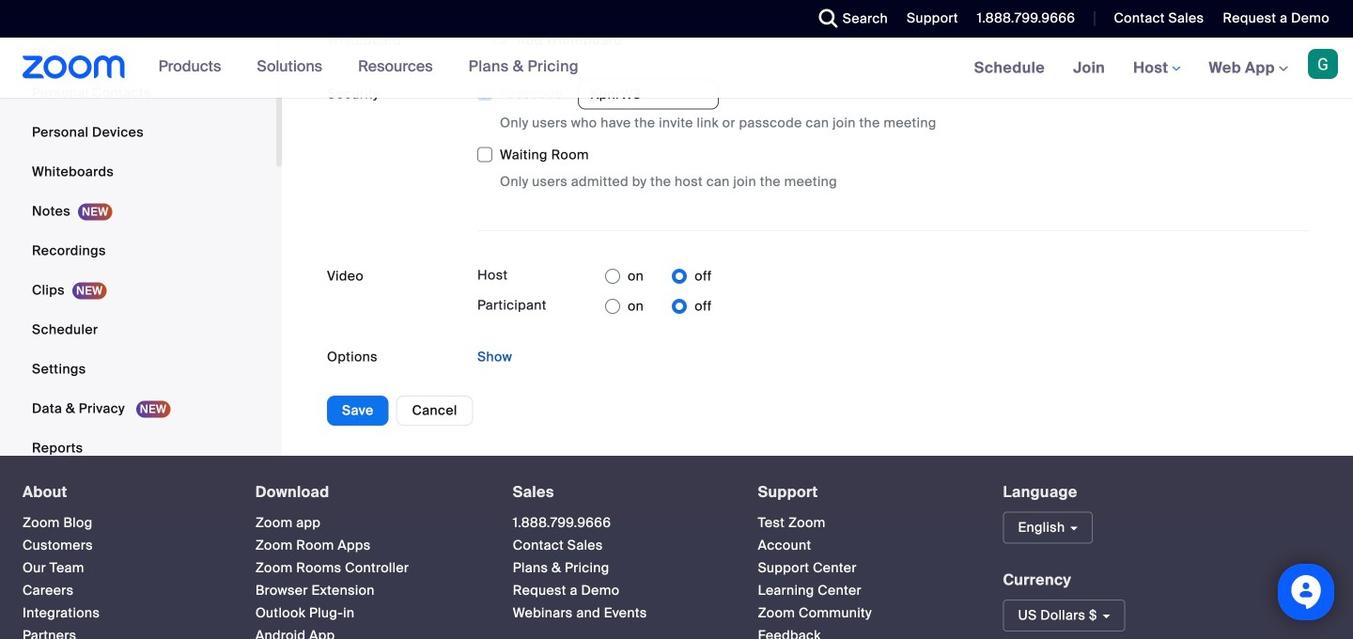 Task type: vqa. For each thing, say whether or not it's contained in the screenshot.
second option group from the top
yes



Task type: describe. For each thing, give the bounding box(es) containing it.
1 option group from the top
[[605, 261, 712, 291]]

profile picture image
[[1308, 49, 1338, 79]]

2 option group from the top
[[605, 291, 712, 321]]

zoom logo image
[[23, 55, 126, 79]]

meetings navigation
[[960, 38, 1353, 99]]

3 heading from the left
[[513, 484, 724, 500]]

2 heading from the left
[[255, 484, 479, 500]]



Task type: locate. For each thing, give the bounding box(es) containing it.
heading
[[23, 484, 222, 500], [255, 484, 479, 500], [513, 484, 724, 500], [758, 484, 969, 500]]

option group
[[605, 261, 712, 291], [605, 291, 712, 321]]

group
[[477, 79, 1308, 192]]

1 heading from the left
[[23, 484, 222, 500]]

personal menu menu
[[0, 0, 276, 469]]

add whiteboard image
[[492, 32, 506, 45]]

product information navigation
[[144, 38, 593, 98]]

4 heading from the left
[[758, 484, 969, 500]]

banner
[[0, 38, 1353, 99]]



